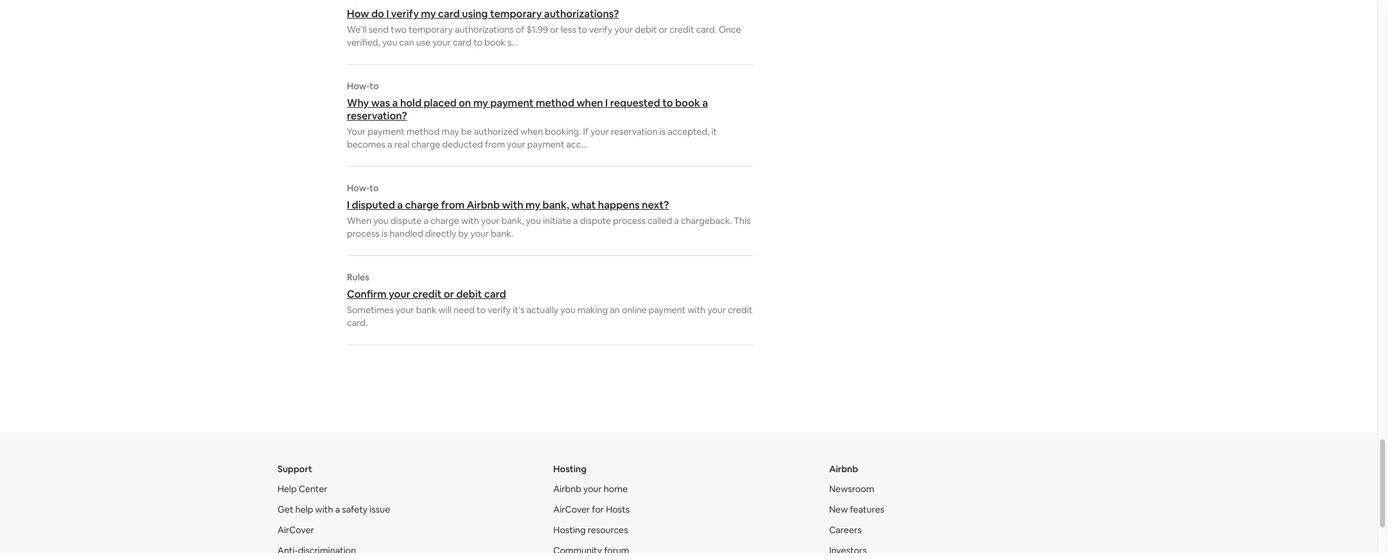 Task type: describe. For each thing, give the bounding box(es) containing it.
called
[[648, 215, 672, 227]]

airbnb for airbnb
[[829, 464, 858, 475]]

confirm your credit or debit card link
[[347, 288, 753, 301]]

an
[[610, 305, 620, 316]]

issue
[[370, 504, 390, 516]]

making
[[578, 305, 608, 316]]

chargeback.
[[681, 215, 732, 227]]

help center
[[278, 484, 328, 495]]

disputed
[[352, 199, 395, 212]]

your
[[347, 126, 366, 138]]

will
[[439, 305, 452, 316]]

newsroom link
[[829, 484, 874, 495]]

it
[[711, 126, 717, 138]]

bank.
[[491, 228, 513, 240]]

airbnb your home
[[553, 484, 628, 495]]

two
[[391, 24, 407, 35]]

a left real
[[387, 139, 392, 150]]

to inside rules confirm your credit or debit card sometimes your bank will need to verify it's actually you making an online payment with your credit card.
[[477, 305, 486, 316]]

home
[[604, 484, 628, 495]]

airbnb for airbnb your home
[[553, 484, 582, 495]]

it's
[[513, 305, 525, 316]]

need
[[454, 305, 475, 316]]

hosting for hosting resources
[[553, 525, 586, 537]]

new features link
[[829, 504, 884, 516]]

a left the safety
[[335, 504, 340, 516]]

from inside how-to why was a hold placed on my payment method when i requested to book a reservation? your payment method may be authorized when booking. if your reservation is accepted, it becomes a real charge deducted from your payment acc…
[[485, 139, 505, 150]]

1 vertical spatial card
[[453, 37, 472, 48]]

careers link
[[829, 525, 862, 537]]

is inside how-to why was a hold placed on my payment method when i requested to book a reservation? your payment method may be authorized when booking. if your reservation is accepted, it becomes a real charge deducted from your payment acc…
[[660, 126, 666, 138]]

hosting resources
[[553, 525, 628, 537]]

initiate
[[543, 215, 571, 227]]

s…
[[508, 37, 518, 48]]

was
[[371, 96, 390, 110]]

why
[[347, 96, 369, 110]]

on
[[459, 96, 471, 110]]

0 horizontal spatial bank,
[[502, 215, 524, 227]]

airbnb your home link
[[553, 484, 628, 495]]

with up bank.
[[502, 199, 523, 212]]

i inside how-to why was a hold placed on my payment method when i requested to book a reservation? your payment method may be authorized when booking. if your reservation is accepted, it becomes a real charge deducted from your payment acc…
[[605, 96, 608, 110]]

resources
[[588, 525, 628, 537]]

debit inside how do i verify my card using temporary authorizations? we'll send two temporary authorizations of $1.99 or less to verify your debit or credit card. once verified, you can use your card to book s…
[[635, 24, 657, 35]]

hold
[[400, 96, 422, 110]]

authorizations
[[455, 24, 514, 35]]

next?
[[642, 199, 669, 212]]

how do i verify my card using temporary authorizations? link
[[347, 7, 753, 21]]

booking.
[[545, 126, 581, 138]]

rules confirm your credit or debit card sometimes your bank will need to verify it's actually you making an online payment with your credit card.
[[347, 272, 753, 329]]

less
[[561, 24, 576, 35]]

debit inside rules confirm your credit or debit card sometimes your bank will need to verify it's actually you making an online payment with your credit card.
[[456, 288, 482, 301]]

using
[[462, 7, 488, 21]]

how
[[347, 7, 369, 21]]

if
[[583, 126, 589, 138]]

get
[[278, 504, 293, 516]]

you down the "disputed"
[[373, 215, 389, 227]]

this
[[734, 215, 751, 227]]

new
[[829, 504, 848, 516]]

0 horizontal spatial credit
[[413, 288, 442, 301]]

card inside rules confirm your credit or debit card sometimes your bank will need to verify it's actually you making an online payment with your credit card.
[[484, 288, 506, 301]]

a up accepted,
[[702, 96, 708, 110]]

by
[[458, 228, 469, 240]]

a right called
[[674, 215, 679, 227]]

acc…
[[566, 139, 587, 150]]

requested
[[610, 96, 660, 110]]

features
[[850, 504, 884, 516]]

credit for your
[[728, 305, 753, 316]]

may
[[442, 126, 459, 138]]

0 vertical spatial card
[[438, 7, 460, 21]]

you inside how do i verify my card using temporary authorizations? we'll send two temporary authorizations of $1.99 or less to verify your debit or credit card. once verified, you can use your card to book s…
[[382, 37, 397, 48]]

confirm your credit or debit card element
[[347, 272, 753, 330]]

newsroom
[[829, 484, 874, 495]]

be
[[461, 126, 472, 138]]

0 vertical spatial process
[[613, 215, 646, 227]]

i disputed a charge from airbnb with my bank, what happens next? link
[[347, 199, 753, 212]]

book inside how-to why was a hold placed on my payment method when i requested to book a reservation? your payment method may be authorized when booking. if your reservation is accepted, it becomes a real charge deducted from your payment acc…
[[675, 96, 700, 110]]

airbnb inside how-to i disputed a charge from airbnb with my bank, what happens next? when you dispute a charge with your bank, you initiate a dispute process called a chargeback. this process is handled directly by your bank.
[[467, 199, 500, 212]]

$1.99
[[527, 24, 548, 35]]

i for two
[[386, 7, 389, 21]]

hosting resources link
[[553, 525, 628, 537]]

placed
[[424, 96, 457, 110]]

happens
[[598, 199, 640, 212]]

credit for authorizations?
[[670, 24, 694, 35]]

send
[[369, 24, 389, 35]]

i disputed a charge from airbnb with my bank, what happens next? element
[[347, 182, 753, 240]]

once
[[719, 24, 741, 35]]

how do i verify my card using temporary authorizations? element
[[347, 0, 753, 49]]

accepted,
[[668, 126, 709, 138]]

2 horizontal spatial or
[[659, 24, 668, 35]]

why was a hold placed on my payment method when i requested to book a reservation? element
[[347, 80, 753, 151]]

support
[[278, 464, 312, 475]]

a down what
[[573, 215, 578, 227]]

to down authorizations
[[473, 37, 482, 48]]

can
[[399, 37, 414, 48]]

careers
[[829, 525, 862, 537]]

aircover for hosts link
[[553, 504, 630, 516]]

a right the "disputed"
[[397, 199, 403, 212]]

card. for authorizations?
[[696, 24, 717, 35]]

help
[[295, 504, 313, 516]]

how- for why
[[347, 80, 370, 92]]

1 horizontal spatial method
[[536, 96, 574, 110]]

my inside how-to why was a hold placed on my payment method when i requested to book a reservation? your payment method may be authorized when booking. if your reservation is accepted, it becomes a real charge deducted from your payment acc…
[[473, 96, 488, 110]]

center
[[299, 484, 328, 495]]



Task type: vqa. For each thing, say whether or not it's contained in the screenshot.


Task type: locate. For each thing, give the bounding box(es) containing it.
to up was
[[370, 80, 379, 92]]

temporary up of
[[490, 7, 542, 21]]

authorizations?
[[544, 7, 619, 21]]

card. down sometimes
[[347, 317, 368, 329]]

get help with a safety issue
[[278, 504, 390, 516]]

my
[[421, 7, 436, 21], [473, 96, 488, 110], [526, 199, 540, 212]]

to right less
[[578, 24, 587, 35]]

hosting for hosting
[[553, 464, 587, 475]]

how- inside how-to i disputed a charge from airbnb with my bank, what happens next? when you dispute a charge with your bank, you initiate a dispute process called a chargeback. this process is handled directly by your bank.
[[347, 182, 370, 194]]

payment inside rules confirm your credit or debit card sometimes your bank will need to verify it's actually you making an online payment with your credit card.
[[649, 305, 686, 316]]

process down the happens
[[613, 215, 646, 227]]

2 vertical spatial my
[[526, 199, 540, 212]]

how- up the "disputed"
[[347, 182, 370, 194]]

0 vertical spatial i
[[386, 7, 389, 21]]

bank,
[[543, 199, 569, 212], [502, 215, 524, 227]]

process down "when"
[[347, 228, 380, 240]]

credit
[[670, 24, 694, 35], [413, 288, 442, 301], [728, 305, 753, 316]]

bank, up "initiate"
[[543, 199, 569, 212]]

you down confirm your credit or debit card link
[[561, 305, 576, 316]]

1 vertical spatial process
[[347, 228, 380, 240]]

you down 'two'
[[382, 37, 397, 48]]

handled
[[390, 228, 423, 240]]

0 vertical spatial hosting
[[553, 464, 587, 475]]

1 vertical spatial aircover
[[278, 525, 314, 537]]

1 horizontal spatial verify
[[488, 305, 511, 316]]

my inside how do i verify my card using temporary authorizations? we'll send two temporary authorizations of $1.99 or less to verify your debit or credit card. once verified, you can use your card to book s…
[[421, 7, 436, 21]]

how- inside how-to why was a hold placed on my payment method when i requested to book a reservation? your payment method may be authorized when booking. if your reservation is accepted, it becomes a real charge deducted from your payment acc…
[[347, 80, 370, 92]]

i up "when"
[[347, 199, 350, 212]]

temporary up use
[[409, 24, 453, 35]]

when
[[347, 215, 372, 227]]

1 vertical spatial credit
[[413, 288, 442, 301]]

dispute down what
[[580, 215, 611, 227]]

verified,
[[347, 37, 380, 48]]

1 vertical spatial debit
[[456, 288, 482, 301]]

payment
[[490, 96, 534, 110], [368, 126, 405, 138], [527, 139, 564, 150], [649, 305, 686, 316]]

1 vertical spatial temporary
[[409, 24, 453, 35]]

do
[[371, 7, 384, 21]]

what
[[571, 199, 596, 212]]

0 vertical spatial bank,
[[543, 199, 569, 212]]

1 horizontal spatial bank,
[[543, 199, 569, 212]]

airbnb up aircover for hosts
[[553, 484, 582, 495]]

new features
[[829, 504, 884, 516]]

2 vertical spatial credit
[[728, 305, 753, 316]]

verify
[[391, 7, 419, 21], [589, 24, 613, 35], [488, 305, 511, 316]]

0 horizontal spatial from
[[441, 199, 465, 212]]

my inside how-to i disputed a charge from airbnb with my bank, what happens next? when you dispute a charge with your bank, you initiate a dispute process called a chargeback. this process is handled directly by your bank.
[[526, 199, 540, 212]]

0 vertical spatial my
[[421, 7, 436, 21]]

directly
[[425, 228, 456, 240]]

payment up 'authorized'
[[490, 96, 534, 110]]

1 vertical spatial bank,
[[502, 215, 524, 227]]

aircover left for
[[553, 504, 590, 516]]

2 horizontal spatial credit
[[728, 305, 753, 316]]

aircover for hosts
[[553, 504, 630, 516]]

is left the handled
[[382, 228, 388, 240]]

verify down authorizations?
[[589, 24, 613, 35]]

1 horizontal spatial card.
[[696, 24, 717, 35]]

dispute up the handled
[[391, 215, 422, 227]]

1 horizontal spatial temporary
[[490, 7, 542, 21]]

card
[[438, 7, 460, 21], [453, 37, 472, 48], [484, 288, 506, 301]]

payment down reservation?
[[368, 126, 405, 138]]

book up accepted,
[[675, 96, 700, 110]]

airbnb
[[467, 199, 500, 212], [829, 464, 858, 475], [553, 484, 582, 495]]

0 horizontal spatial or
[[444, 288, 454, 301]]

or inside rules confirm your credit or debit card sometimes your bank will need to verify it's actually you making an online payment with your credit card.
[[444, 288, 454, 301]]

payment right online
[[649, 305, 686, 316]]

authorized
[[474, 126, 519, 138]]

charge up directly
[[430, 215, 459, 227]]

i inside how-to i disputed a charge from airbnb with my bank, what happens next? when you dispute a charge with your bank, you initiate a dispute process called a chargeback. this process is handled directly by your bank.
[[347, 199, 350, 212]]

1 vertical spatial method
[[407, 126, 440, 138]]

of
[[516, 24, 525, 35]]

1 vertical spatial hosting
[[553, 525, 586, 537]]

when up if
[[577, 96, 603, 110]]

how do i verify my card using temporary authorizations? we'll send two temporary authorizations of $1.99 or less to verify your debit or credit card. once verified, you can use your card to book s…
[[347, 7, 741, 48]]

0 horizontal spatial process
[[347, 228, 380, 240]]

for
[[592, 504, 604, 516]]

book inside how do i verify my card using temporary authorizations? we'll send two temporary authorizations of $1.99 or less to verify your debit or credit card. once verified, you can use your card to book s…
[[484, 37, 506, 48]]

1 vertical spatial charge
[[405, 199, 439, 212]]

bank
[[416, 305, 437, 316]]

to inside how-to i disputed a charge from airbnb with my bank, what happens next? when you dispute a charge with your bank, you initiate a dispute process called a chargeback. this process is handled directly by your bank.
[[370, 182, 379, 194]]

from down 'authorized'
[[485, 139, 505, 150]]

hosts
[[606, 504, 630, 516]]

1 vertical spatial my
[[473, 96, 488, 110]]

0 horizontal spatial verify
[[391, 7, 419, 21]]

1 vertical spatial from
[[441, 199, 465, 212]]

1 horizontal spatial process
[[613, 215, 646, 227]]

0 vertical spatial method
[[536, 96, 574, 110]]

1 horizontal spatial i
[[386, 7, 389, 21]]

to up the "disputed"
[[370, 182, 379, 194]]

when down why was a hold placed on my payment method when i requested to book a reservation? link
[[521, 126, 543, 138]]

i right do
[[386, 7, 389, 21]]

aircover
[[553, 504, 590, 516], [278, 525, 314, 537]]

1 horizontal spatial debit
[[635, 24, 657, 35]]

2 vertical spatial card
[[484, 288, 506, 301]]

dispute
[[391, 215, 422, 227], [580, 215, 611, 227]]

0 vertical spatial temporary
[[490, 7, 542, 21]]

to right requested
[[662, 96, 673, 110]]

2 hosting from the top
[[553, 525, 586, 537]]

0 vertical spatial card.
[[696, 24, 717, 35]]

1 horizontal spatial from
[[485, 139, 505, 150]]

you down i disputed a charge from airbnb with my bank, what happens next? link
[[526, 215, 541, 227]]

2 how- from the top
[[347, 182, 370, 194]]

get help with a safety issue link
[[278, 504, 390, 516]]

to
[[578, 24, 587, 35], [473, 37, 482, 48], [370, 80, 379, 92], [662, 96, 673, 110], [370, 182, 379, 194], [477, 305, 486, 316]]

bank, up bank.
[[502, 215, 524, 227]]

is left accepted,
[[660, 126, 666, 138]]

1 horizontal spatial aircover
[[553, 504, 590, 516]]

how-to why was a hold placed on my payment method when i requested to book a reservation? your payment method may be authorized when booking. if your reservation is accepted, it becomes a real charge deducted from your payment acc…
[[347, 80, 717, 150]]

1 dispute from the left
[[391, 215, 422, 227]]

0 vertical spatial when
[[577, 96, 603, 110]]

1 how- from the top
[[347, 80, 370, 92]]

from inside how-to i disputed a charge from airbnb with my bank, what happens next? when you dispute a charge with your bank, you initiate a dispute process called a chargeback. this process is handled directly by your bank.
[[441, 199, 465, 212]]

2 dispute from the left
[[580, 215, 611, 227]]

aircover for "aircover" 'link'
[[278, 525, 314, 537]]

1 hosting from the top
[[553, 464, 587, 475]]

0 vertical spatial book
[[484, 37, 506, 48]]

0 horizontal spatial debit
[[456, 288, 482, 301]]

a right was
[[392, 96, 398, 110]]

card.
[[696, 24, 717, 35], [347, 317, 368, 329]]

card. left once on the right top of the page
[[696, 24, 717, 35]]

card. for your
[[347, 317, 368, 329]]

you inside rules confirm your credit or debit card sometimes your bank will need to verify it's actually you making an online payment with your credit card.
[[561, 305, 576, 316]]

2 vertical spatial i
[[347, 199, 350, 212]]

hosting down aircover for hosts link
[[553, 525, 586, 537]]

with inside rules confirm your credit or debit card sometimes your bank will need to verify it's actually you making an online payment with your credit card.
[[688, 305, 706, 316]]

1 horizontal spatial when
[[577, 96, 603, 110]]

2 vertical spatial charge
[[430, 215, 459, 227]]

0 vertical spatial airbnb
[[467, 199, 500, 212]]

verify inside rules confirm your credit or debit card sometimes your bank will need to verify it's actually you making an online payment with your credit card.
[[488, 305, 511, 316]]

1 vertical spatial when
[[521, 126, 543, 138]]

with right online
[[688, 305, 706, 316]]

0 horizontal spatial is
[[382, 228, 388, 240]]

real
[[394, 139, 410, 150]]

from up the by
[[441, 199, 465, 212]]

how-to i disputed a charge from airbnb with my bank, what happens next? when you dispute a charge with your bank, you initiate a dispute process called a chargeback. this process is handled directly by your bank.
[[347, 182, 751, 240]]

0 vertical spatial credit
[[670, 24, 694, 35]]

aircover for aircover for hosts
[[553, 504, 590, 516]]

payment down booking.
[[527, 139, 564, 150]]

i
[[386, 7, 389, 21], [605, 96, 608, 110], [347, 199, 350, 212]]

charge inside how-to why was a hold placed on my payment method when i requested to book a reservation? your payment method may be authorized when booking. if your reservation is accepted, it becomes a real charge deducted from your payment acc…
[[411, 139, 440, 150]]

2 vertical spatial airbnb
[[553, 484, 582, 495]]

help
[[278, 484, 297, 495]]

safety
[[342, 504, 368, 516]]

0 horizontal spatial book
[[484, 37, 506, 48]]

0 horizontal spatial aircover
[[278, 525, 314, 537]]

1 horizontal spatial dispute
[[580, 215, 611, 227]]

0 vertical spatial from
[[485, 139, 505, 150]]

i inside how do i verify my card using temporary authorizations? we'll send two temporary authorizations of $1.99 or less to verify your debit or credit card. once verified, you can use your card to book s…
[[386, 7, 389, 21]]

method
[[536, 96, 574, 110], [407, 126, 440, 138]]

charge
[[411, 139, 440, 150], [405, 199, 439, 212], [430, 215, 459, 227]]

1 horizontal spatial book
[[675, 96, 700, 110]]

0 horizontal spatial airbnb
[[467, 199, 500, 212]]

hosting up 'airbnb your home'
[[553, 464, 587, 475]]

0 vertical spatial is
[[660, 126, 666, 138]]

0 horizontal spatial when
[[521, 126, 543, 138]]

1 horizontal spatial my
[[473, 96, 488, 110]]

how- for i
[[347, 182, 370, 194]]

0 vertical spatial how-
[[347, 80, 370, 92]]

method up real
[[407, 126, 440, 138]]

aircover link
[[278, 525, 314, 537]]

card. inside how do i verify my card using temporary authorizations? we'll send two temporary authorizations of $1.99 or less to verify your debit or credit card. once verified, you can use your card to book s…
[[696, 24, 717, 35]]

credit inside how do i verify my card using temporary authorizations? we'll send two temporary authorizations of $1.99 or less to verify your debit or credit card. once verified, you can use your card to book s…
[[670, 24, 694, 35]]

i for what
[[347, 199, 350, 212]]

how-
[[347, 80, 370, 92], [347, 182, 370, 194]]

1 vertical spatial i
[[605, 96, 608, 110]]

2 vertical spatial verify
[[488, 305, 511, 316]]

1 vertical spatial card.
[[347, 317, 368, 329]]

2 horizontal spatial airbnb
[[829, 464, 858, 475]]

0 vertical spatial aircover
[[553, 504, 590, 516]]

1 horizontal spatial is
[[660, 126, 666, 138]]

a up directly
[[424, 215, 428, 227]]

deducted
[[442, 139, 483, 150]]

1 vertical spatial airbnb
[[829, 464, 858, 475]]

0 horizontal spatial temporary
[[409, 24, 453, 35]]

hosting
[[553, 464, 587, 475], [553, 525, 586, 537]]

0 vertical spatial charge
[[411, 139, 440, 150]]

i left requested
[[605, 96, 608, 110]]

0 horizontal spatial method
[[407, 126, 440, 138]]

your
[[615, 24, 633, 35], [433, 37, 451, 48], [591, 126, 609, 138], [507, 139, 525, 150], [481, 215, 500, 227], [470, 228, 489, 240], [389, 288, 410, 301], [396, 305, 414, 316], [708, 305, 726, 316], [583, 484, 602, 495]]

charge right real
[[411, 139, 440, 150]]

charge up the handled
[[405, 199, 439, 212]]

rules
[[347, 272, 369, 283]]

book down authorizations
[[484, 37, 506, 48]]

1 vertical spatial verify
[[589, 24, 613, 35]]

2 horizontal spatial i
[[605, 96, 608, 110]]

1 vertical spatial is
[[382, 228, 388, 240]]

verify left it's
[[488, 305, 511, 316]]

is inside how-to i disputed a charge from airbnb with my bank, what happens next? when you dispute a charge with your bank, you initiate a dispute process called a chargeback. this process is handled directly by your bank.
[[382, 228, 388, 240]]

sometimes
[[347, 305, 394, 316]]

airbnb up bank.
[[467, 199, 500, 212]]

2 horizontal spatial verify
[[589, 24, 613, 35]]

1 vertical spatial how-
[[347, 182, 370, 194]]

help center link
[[278, 484, 328, 495]]

0 horizontal spatial dispute
[[391, 215, 422, 227]]

1 horizontal spatial or
[[550, 24, 559, 35]]

a
[[392, 96, 398, 110], [702, 96, 708, 110], [387, 139, 392, 150], [397, 199, 403, 212], [424, 215, 428, 227], [573, 215, 578, 227], [674, 215, 679, 227], [335, 504, 340, 516]]

1 horizontal spatial credit
[[670, 24, 694, 35]]

we'll
[[347, 24, 367, 35]]

to right "need"
[[477, 305, 486, 316]]

becomes
[[347, 139, 386, 150]]

0 horizontal spatial my
[[421, 7, 436, 21]]

0 vertical spatial debit
[[635, 24, 657, 35]]

actually
[[527, 305, 559, 316]]

0 vertical spatial verify
[[391, 7, 419, 21]]

process
[[613, 215, 646, 227], [347, 228, 380, 240]]

0 horizontal spatial i
[[347, 199, 350, 212]]

why was a hold placed on my payment method when i requested to book a reservation? link
[[347, 96, 753, 123]]

1 horizontal spatial airbnb
[[553, 484, 582, 495]]

use
[[416, 37, 431, 48]]

1 vertical spatial book
[[675, 96, 700, 110]]

2 horizontal spatial my
[[526, 199, 540, 212]]

confirm
[[347, 288, 387, 301]]

verify up 'two'
[[391, 7, 419, 21]]

airbnb up newsroom link at the right of the page
[[829, 464, 858, 475]]

from
[[485, 139, 505, 150], [441, 199, 465, 212]]

reservation?
[[347, 109, 407, 123]]

reservation
[[611, 126, 658, 138]]

with up the by
[[461, 215, 479, 227]]

0 horizontal spatial card.
[[347, 317, 368, 329]]

aircover down help
[[278, 525, 314, 537]]

method up booking.
[[536, 96, 574, 110]]

online
[[622, 305, 647, 316]]

with right help
[[315, 504, 333, 516]]

how- up why
[[347, 80, 370, 92]]

card. inside rules confirm your credit or debit card sometimes your bank will need to verify it's actually you making an online payment with your credit card.
[[347, 317, 368, 329]]



